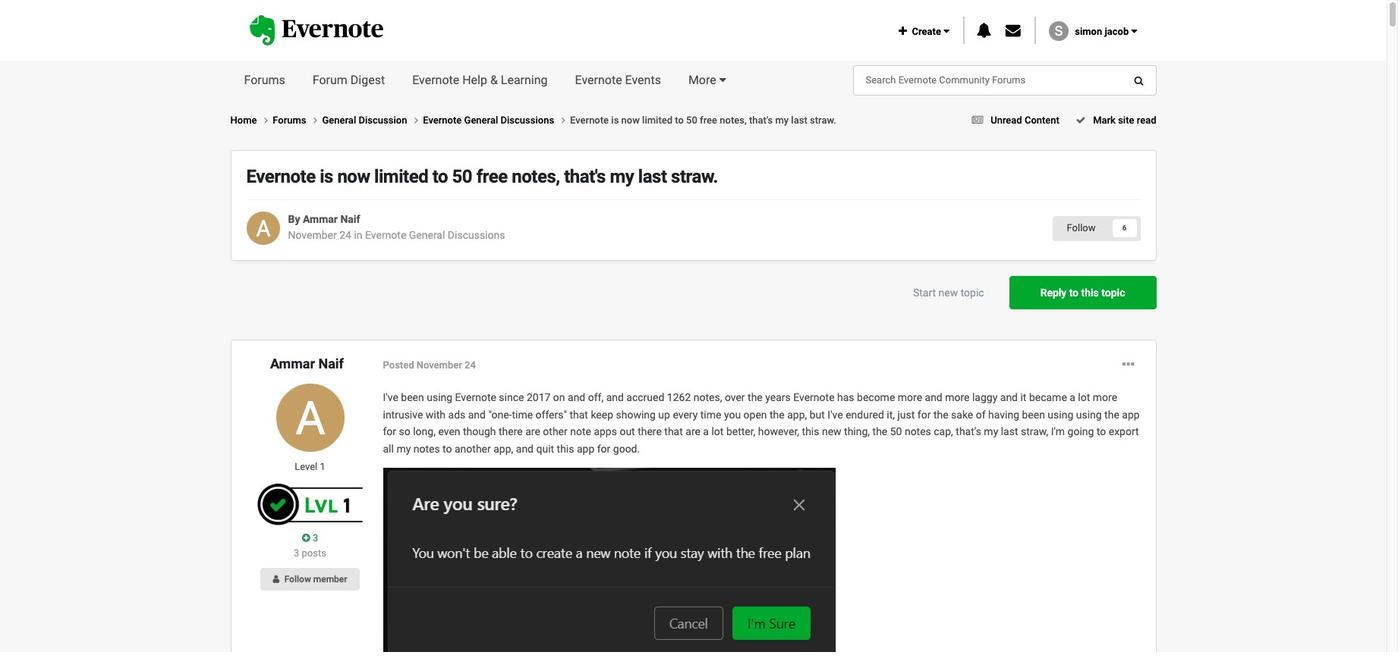 Task type: vqa. For each thing, say whether or not it's contained in the screenshot.
the Edit Profile
no



Task type: describe. For each thing, give the bounding box(es) containing it.
0 vertical spatial discussions
[[501, 115, 554, 126]]

1262
[[667, 392, 691, 404]]

&
[[490, 73, 498, 87]]

member
[[313, 575, 347, 585]]

unread content link
[[967, 115, 1060, 126]]

1 more from the left
[[898, 392, 922, 404]]

0 vertical spatial notes
[[905, 426, 931, 438]]

3 for 3
[[310, 533, 318, 544]]

ammar naif
[[270, 356, 344, 372]]

1 vertical spatial forums
[[273, 115, 309, 126]]

the up cap,
[[934, 409, 949, 421]]

1 vertical spatial a
[[703, 426, 709, 438]]

apps
[[594, 426, 617, 438]]

to up the by ammar naif november 24 in evernote general discussions
[[432, 167, 448, 188]]

caret down image for more
[[719, 74, 726, 86]]

site
[[1118, 115, 1135, 126]]

more link
[[675, 61, 740, 100]]

1 vertical spatial notes
[[414, 443, 440, 455]]

it
[[1021, 392, 1027, 404]]

2 are from the left
[[686, 426, 701, 438]]

create link
[[899, 26, 950, 37]]

just
[[898, 409, 915, 421]]

discussions inside the by ammar naif november 24 in evernote general discussions
[[448, 230, 505, 242]]

to right reply
[[1069, 287, 1079, 299]]

the up open
[[748, 392, 763, 404]]

0 vertical spatial a
[[1070, 392, 1076, 404]]

simon jacob image
[[1049, 21, 1069, 41]]

0 horizontal spatial that's
[[564, 167, 606, 188]]

1 horizontal spatial straw.
[[810, 115, 837, 126]]

all
[[383, 443, 394, 455]]

1 vertical spatial free
[[476, 167, 508, 188]]

showing
[[616, 409, 656, 421]]

caret down image for simon jacob
[[1131, 26, 1138, 36]]

1 horizontal spatial using
[[1048, 409, 1074, 421]]

0 vertical spatial forums
[[244, 73, 285, 87]]

messages image
[[1006, 23, 1021, 38]]

new inside i've been using evernote since 2017 on and off, and accrued 1262 notes, over the years evernote has become more and more laggy and it became a lot more intrusive with ads and "one-time offers" that keep showing up every time you open the app, but i've endured it, just for the sake of having been using using the app for so long, even though there are other note apps out there that are a lot better, however, this new thing, the 50 notes cap, that's my last straw, i'm going to export all my notes to another app, and quit this app for good.
[[822, 426, 842, 438]]

mark site read
[[1091, 115, 1157, 126]]

so
[[399, 426, 411, 438]]

every
[[673, 409, 698, 421]]

events
[[625, 73, 661, 87]]

angle right image
[[314, 115, 317, 125]]

reply
[[1041, 287, 1067, 299]]

1
[[320, 461, 326, 473]]

open
[[744, 409, 767, 421]]

over
[[725, 392, 745, 404]]

1 vertical spatial ammar naif link
[[270, 356, 344, 372]]

home link
[[230, 113, 273, 128]]

evernote down evernote help & learning link
[[423, 115, 462, 126]]

posted november 24
[[383, 359, 476, 371]]

1 vertical spatial naif
[[318, 356, 344, 372]]

became
[[1029, 392, 1067, 404]]

read
[[1137, 115, 1157, 126]]

0 vertical spatial that's
[[749, 115, 773, 126]]

to down the more link
[[675, 115, 684, 126]]

posted
[[383, 359, 414, 371]]

evernote up ads
[[455, 392, 496, 404]]

0 vertical spatial last
[[791, 115, 808, 126]]

0 horizontal spatial limited
[[374, 167, 428, 188]]

and left it
[[1000, 392, 1018, 404]]

user image
[[273, 576, 279, 585]]

1 topic from the left
[[961, 287, 984, 299]]

0 vertical spatial evernote is now limited to 50 free notes, that's my last straw.
[[570, 115, 837, 126]]

plus circle image
[[302, 534, 310, 544]]

unread
[[991, 115, 1022, 126]]

"one-
[[488, 409, 512, 421]]

1 horizontal spatial limited
[[642, 115, 673, 126]]

the up export
[[1105, 409, 1120, 421]]

0 horizontal spatial that
[[570, 409, 588, 421]]

more
[[688, 73, 716, 87]]

evernote help & learning link
[[399, 61, 561, 100]]

unread content
[[991, 115, 1060, 126]]

notes, inside i've been using evernote since 2017 on and off, and accrued 1262 notes, over the years evernote has become more and more laggy and it became a lot more intrusive with ads and "one-time offers" that keep showing up every time you open the app, but i've endured it, just for the sake of having been using using the app for so long, even though there are other note apps out there that are a lot better, however, this new thing, the 50 notes cap, that's my last straw, i'm going to export all my notes to another app, and quit this app for good.
[[694, 392, 722, 404]]

jacob
[[1105, 26, 1129, 37]]

but
[[810, 409, 825, 421]]

off,
[[588, 392, 604, 404]]

0 vertical spatial ammar naif image
[[246, 212, 280, 245]]

of
[[976, 409, 986, 421]]

reply to this topic link
[[1009, 277, 1157, 310]]

and right on
[[568, 392, 585, 404]]

angle right image for evernote general discussions
[[562, 115, 565, 125]]

you
[[724, 409, 741, 421]]

and up cap,
[[925, 392, 943, 404]]

by
[[288, 214, 300, 226]]

mark site read link
[[1071, 115, 1157, 126]]

0 vertical spatial lot
[[1078, 392, 1090, 404]]

endured
[[846, 409, 884, 421]]

2 horizontal spatial this
[[1081, 287, 1099, 299]]

1 vertical spatial forums link
[[273, 113, 322, 128]]

ads
[[448, 409, 466, 421]]

evernote up by
[[246, 167, 316, 188]]

simon jacob link
[[1075, 26, 1138, 37]]

has
[[837, 392, 854, 404]]

0 vertical spatial 50
[[686, 115, 698, 126]]

0 vertical spatial forums link
[[230, 61, 299, 100]]

0 horizontal spatial 50
[[452, 167, 472, 188]]

1 horizontal spatial this
[[802, 426, 819, 438]]

home
[[230, 115, 259, 126]]

last inside i've been using evernote since 2017 on and off, and accrued 1262 notes, over the years evernote has become more and more laggy and it became a lot more intrusive with ads and "one-time offers" that keep showing up every time you open the app, but i've endured it, just for the sake of having been using using the app for so long, even though there are other note apps out there that are a lot better, however, this new thing, the 50 notes cap, that's my last straw, i'm going to export all my notes to another app, and quit this app for good.
[[1001, 426, 1018, 438]]

cap,
[[934, 426, 953, 438]]

0 vertical spatial i've
[[383, 392, 398, 404]]

general discussion
[[322, 115, 410, 126]]

content
[[1025, 115, 1060, 126]]

2 vertical spatial for
[[597, 443, 611, 455]]

evernote help & learning
[[412, 73, 548, 87]]

long,
[[413, 426, 436, 438]]

it,
[[887, 409, 895, 421]]

become
[[857, 392, 895, 404]]

forum digest link
[[299, 61, 399, 100]]

1 vertical spatial 24
[[465, 359, 476, 371]]

i'm
[[1051, 426, 1065, 438]]

2 time from the left
[[701, 409, 722, 421]]

3 posts
[[294, 548, 326, 559]]

up
[[658, 409, 670, 421]]

Search search field
[[854, 66, 1051, 95]]

50 inside i've been using evernote since 2017 on and off, and accrued 1262 notes, over the years evernote has become more and more laggy and it became a lot more intrusive with ads and "one-time offers" that keep showing up every time you open the app, but i've endured it, just for the sake of having been using using the app for so long, even though there are other note apps out there that are a lot better, however, this new thing, the 50 notes cap, that's my last straw, i'm going to export all my notes to another app, and quit this app for good.
[[890, 426, 902, 438]]

start new topic
[[913, 287, 984, 299]]

on
[[553, 392, 565, 404]]

create
[[907, 26, 944, 37]]

0 vertical spatial is
[[611, 115, 619, 126]]

quit
[[536, 443, 554, 455]]

evernote general discussions
[[423, 115, 557, 126]]

evernote up the but
[[793, 392, 835, 404]]

search image
[[1134, 76, 1144, 85]]

though
[[463, 426, 496, 438]]

having
[[988, 409, 1020, 421]]

plus image
[[899, 26, 907, 36]]

thing,
[[844, 426, 870, 438]]

digest
[[351, 73, 385, 87]]

2 vertical spatial this
[[557, 443, 574, 455]]

since
[[499, 392, 524, 404]]

screenshot 2023-11-25 112636.png image
[[383, 468, 835, 653]]

0 horizontal spatial is
[[320, 167, 333, 188]]

6
[[1122, 224, 1127, 233]]

evernote events link
[[561, 61, 675, 100]]

1 vertical spatial ammar
[[270, 356, 315, 372]]

evernote inside the by ammar naif november 24 in evernote general discussions
[[365, 230, 406, 242]]



Task type: locate. For each thing, give the bounding box(es) containing it.
for down apps at the bottom left of page
[[597, 443, 611, 455]]

1 time from the left
[[512, 409, 533, 421]]

0 horizontal spatial are
[[525, 426, 540, 438]]

follow for follow member
[[284, 575, 311, 585]]

and left quit
[[516, 443, 534, 455]]

angle right image for general discussion
[[415, 115, 418, 125]]

ammar inside the by ammar naif november 24 in evernote general discussions
[[303, 214, 338, 226]]

free down the more link
[[700, 115, 717, 126]]

naif inside the by ammar naif november 24 in evernote general discussions
[[340, 214, 360, 226]]

notes, down the more link
[[720, 115, 747, 126]]

lot left better,
[[712, 426, 724, 438]]

1 vertical spatial that
[[664, 426, 683, 438]]

app, down though
[[494, 443, 513, 455]]

using up 'with'
[[427, 392, 453, 404]]

is
[[611, 115, 619, 126], [320, 167, 333, 188]]

follow left 6
[[1067, 223, 1096, 234]]

2 more from the left
[[945, 392, 970, 404]]

that's
[[749, 115, 773, 126], [564, 167, 606, 188], [956, 426, 981, 438]]

other
[[543, 426, 568, 438]]

0 horizontal spatial 3
[[294, 548, 299, 559]]

with
[[426, 409, 446, 421]]

1 horizontal spatial that
[[664, 426, 683, 438]]

export
[[1109, 426, 1139, 438]]

the
[[748, 392, 763, 404], [770, 409, 785, 421], [934, 409, 949, 421], [1105, 409, 1120, 421], [873, 426, 888, 438]]

discussion
[[359, 115, 407, 126]]

50 down "more"
[[686, 115, 698, 126]]

more up export
[[1093, 392, 1117, 404]]

2 topic from the left
[[1102, 287, 1125, 299]]

1 vertical spatial ammar naif image
[[276, 384, 344, 452]]

now
[[621, 115, 640, 126], [337, 167, 370, 188]]

more up sake
[[945, 392, 970, 404]]

limited
[[642, 115, 673, 126], [374, 167, 428, 188]]

using up i'm
[[1048, 409, 1074, 421]]

1 vertical spatial november
[[417, 359, 462, 371]]

50 down evernote general discussions
[[452, 167, 472, 188]]

time left you
[[701, 409, 722, 421]]

angle right image right discussion
[[415, 115, 418, 125]]

2017
[[527, 392, 551, 404]]

0 horizontal spatial for
[[383, 426, 396, 438]]

app,
[[787, 409, 807, 421], [494, 443, 513, 455]]

1 vertical spatial this
[[802, 426, 819, 438]]

1 horizontal spatial app,
[[787, 409, 807, 421]]

1 horizontal spatial caret down image
[[944, 26, 950, 36]]

0 horizontal spatial november
[[288, 230, 337, 242]]

new
[[939, 287, 958, 299], [822, 426, 842, 438]]

1 horizontal spatial new
[[939, 287, 958, 299]]

laggy
[[972, 392, 998, 404]]

0 horizontal spatial been
[[401, 392, 424, 404]]

forums up home "link"
[[244, 73, 285, 87]]

to down even
[[443, 443, 452, 455]]

0 horizontal spatial angle right image
[[264, 115, 268, 125]]

0 horizontal spatial follow
[[284, 575, 311, 585]]

1 horizontal spatial general
[[409, 230, 445, 242]]

evernote events
[[575, 73, 661, 87]]

0 vertical spatial ammar
[[303, 214, 338, 226]]

offers"
[[536, 409, 567, 421]]

forums left angle right image
[[273, 115, 309, 126]]

this down the but
[[802, 426, 819, 438]]

level 1
[[295, 461, 326, 473]]

years
[[765, 392, 791, 404]]

intrusive
[[383, 409, 423, 421]]

1 horizontal spatial been
[[1022, 409, 1045, 421]]

forum
[[313, 73, 348, 87]]

sake
[[951, 409, 973, 421]]

1 angle right image from the left
[[264, 115, 268, 125]]

topic right start
[[961, 287, 984, 299]]

3 left the posts
[[294, 548, 299, 559]]

however,
[[758, 426, 799, 438]]

0 horizontal spatial app
[[577, 443, 595, 455]]

2 horizontal spatial using
[[1076, 409, 1102, 421]]

angle right image inside home "link"
[[264, 115, 268, 125]]

2 horizontal spatial general
[[464, 115, 498, 126]]

evernote user forum image
[[249, 15, 383, 45]]

3 up the posts
[[310, 533, 318, 544]]

app, left the but
[[787, 409, 807, 421]]

newspaper o image
[[972, 115, 983, 125]]

follow right user icon
[[284, 575, 311, 585]]

free down evernote general discussions
[[476, 167, 508, 188]]

been up straw,
[[1022, 409, 1045, 421]]

2 horizontal spatial for
[[918, 409, 931, 421]]

naif
[[340, 214, 360, 226], [318, 356, 344, 372]]

0 vertical spatial limited
[[642, 115, 673, 126]]

forum digest
[[313, 73, 385, 87]]

caret down image inside the more link
[[719, 74, 726, 86]]

0 vertical spatial for
[[918, 409, 931, 421]]

notes, left over
[[694, 392, 722, 404]]

0 horizontal spatial general
[[322, 115, 356, 126]]

are up quit
[[525, 426, 540, 438]]

evernote left events
[[575, 73, 622, 87]]

now down the evernote events link
[[621, 115, 640, 126]]

angle right image down the evernote events link
[[562, 115, 565, 125]]

1 horizontal spatial a
[[1070, 392, 1076, 404]]

there down showing
[[638, 426, 662, 438]]

there down "one-
[[499, 426, 523, 438]]

that up note
[[570, 409, 588, 421]]

angle right image inside evernote general discussions link
[[562, 115, 565, 125]]

start
[[913, 287, 936, 299]]

1 vertical spatial lot
[[712, 426, 724, 438]]

there
[[499, 426, 523, 438], [638, 426, 662, 438]]

follow member
[[284, 575, 347, 585]]

notes down the long,
[[414, 443, 440, 455]]

1 horizontal spatial app
[[1122, 409, 1140, 421]]

0 vertical spatial new
[[939, 287, 958, 299]]

0 horizontal spatial caret down image
[[719, 74, 726, 86]]

caret down image inside simon jacob link
[[1131, 26, 1138, 36]]

2 vertical spatial 50
[[890, 426, 902, 438]]

0 horizontal spatial free
[[476, 167, 508, 188]]

0 vertical spatial now
[[621, 115, 640, 126]]

straw,
[[1021, 426, 1049, 438]]

start new topic link
[[897, 277, 1000, 310]]

1 horizontal spatial 50
[[686, 115, 698, 126]]

this right reply
[[1081, 287, 1099, 299]]

angle right image right home at the top left of the page
[[264, 115, 268, 125]]

i've
[[383, 392, 398, 404], [828, 409, 843, 421]]

general right angle right image
[[322, 115, 356, 126]]

follow for follow
[[1067, 223, 1096, 234]]

limited up the by ammar naif november 24 in evernote general discussions
[[374, 167, 428, 188]]

new down the but
[[822, 426, 842, 438]]

1 vertical spatial new
[[822, 426, 842, 438]]

2 angle right image from the left
[[415, 115, 418, 125]]

0 horizontal spatial new
[[822, 426, 842, 438]]

2 horizontal spatial 50
[[890, 426, 902, 438]]

more up just
[[898, 392, 922, 404]]

by ammar naif november 24 in evernote general discussions
[[288, 214, 505, 242]]

november inside the by ammar naif november 24 in evernote general discussions
[[288, 230, 337, 242]]

a left better,
[[703, 426, 709, 438]]

0 vertical spatial been
[[401, 392, 424, 404]]

24 up ads
[[465, 359, 476, 371]]

1 vertical spatial app
[[577, 443, 595, 455]]

limited down events
[[642, 115, 673, 126]]

24 left in
[[339, 230, 351, 242]]

0 vertical spatial free
[[700, 115, 717, 126]]

mark
[[1093, 115, 1116, 126]]

caret down image
[[944, 26, 950, 36], [1131, 26, 1138, 36], [719, 74, 726, 86]]

the down it,
[[873, 426, 888, 438]]

0 vertical spatial notes,
[[720, 115, 747, 126]]

3 for 3 posts
[[294, 548, 299, 559]]

1 vertical spatial i've
[[828, 409, 843, 421]]

a
[[1070, 392, 1076, 404], [703, 426, 709, 438]]

forums link down forum
[[273, 113, 322, 128]]

general inside the by ammar naif november 24 in evernote general discussions
[[409, 230, 445, 242]]

1 horizontal spatial more
[[945, 392, 970, 404]]

1 vertical spatial last
[[638, 167, 667, 188]]

3 more from the left
[[1093, 392, 1117, 404]]

more options... image
[[1123, 356, 1135, 375]]

2 horizontal spatial angle right image
[[562, 115, 565, 125]]

topic
[[961, 287, 984, 299], [1102, 287, 1125, 299]]

50 down it,
[[890, 426, 902, 438]]

0 horizontal spatial i've
[[383, 392, 398, 404]]

3 angle right image from the left
[[562, 115, 565, 125]]

angle right image
[[264, 115, 268, 125], [415, 115, 418, 125], [562, 115, 565, 125]]

1 are from the left
[[525, 426, 540, 438]]

in
[[354, 230, 363, 242]]

check image
[[1076, 115, 1086, 125]]

level
[[295, 461, 318, 473]]

angle right image inside general discussion link
[[415, 115, 418, 125]]

forums link up home "link"
[[230, 61, 299, 100]]

that down up
[[664, 426, 683, 438]]

0 vertical spatial 3
[[310, 533, 318, 544]]

ammar naif image up level 1
[[276, 384, 344, 452]]

1 vertical spatial is
[[320, 167, 333, 188]]

posts
[[302, 548, 326, 559]]

1 vertical spatial 3
[[294, 548, 299, 559]]

naif up in
[[340, 214, 360, 226]]

1 vertical spatial now
[[337, 167, 370, 188]]

2 vertical spatial that's
[[956, 426, 981, 438]]

evernote down the evernote events link
[[570, 115, 609, 126]]

new right start
[[939, 287, 958, 299]]

note
[[570, 426, 591, 438]]

i've right the but
[[828, 409, 843, 421]]

that
[[570, 409, 588, 421], [664, 426, 683, 438]]

angle right image for home
[[264, 115, 268, 125]]

been
[[401, 392, 424, 404], [1022, 409, 1045, 421]]

general right in
[[409, 230, 445, 242]]

0 horizontal spatial a
[[703, 426, 709, 438]]

for
[[918, 409, 931, 421], [383, 426, 396, 438], [597, 443, 611, 455]]

discussions
[[501, 115, 554, 126], [448, 230, 505, 242]]

notes down just
[[905, 426, 931, 438]]

1 horizontal spatial now
[[621, 115, 640, 126]]

lot up going
[[1078, 392, 1090, 404]]

time down "since"
[[512, 409, 533, 421]]

0 vertical spatial november
[[288, 230, 337, 242]]

1 horizontal spatial are
[[686, 426, 701, 438]]

0 horizontal spatial using
[[427, 392, 453, 404]]

evernote is now limited to 50 free notes, that's my last straw. down the more link
[[570, 115, 837, 126]]

1 vertical spatial limited
[[374, 167, 428, 188]]

evernote is now limited to 50 free notes, that's my last straw. down evernote general discussions
[[246, 167, 718, 188]]

caret down image right "more"
[[719, 74, 726, 86]]

ammar naif image
[[246, 212, 280, 245], [276, 384, 344, 452]]

0 vertical spatial app
[[1122, 409, 1140, 421]]

1 horizontal spatial last
[[791, 115, 808, 126]]

notifications image
[[977, 23, 992, 38]]

1 horizontal spatial time
[[701, 409, 722, 421]]

follow link
[[1053, 217, 1109, 240]]

topic right reply
[[1102, 287, 1125, 299]]

using up going
[[1076, 409, 1102, 421]]

notes
[[905, 426, 931, 438], [414, 443, 440, 455]]

1 vertical spatial 50
[[452, 167, 472, 188]]

1 vertical spatial evernote general discussions link
[[365, 230, 505, 242]]

caret down image left notifications icon
[[944, 26, 950, 36]]

ammar naif image left by
[[246, 212, 280, 245]]

evernote is now limited to 50 free notes, that's my last straw.
[[570, 115, 837, 126], [246, 167, 718, 188]]

forums
[[244, 73, 285, 87], [273, 115, 309, 126]]

november down by
[[288, 230, 337, 242]]

caret down image right jacob at the top
[[1131, 26, 1138, 36]]

1 horizontal spatial notes
[[905, 426, 931, 438]]

to
[[675, 115, 684, 126], [432, 167, 448, 188], [1069, 287, 1079, 299], [1097, 426, 1106, 438], [443, 443, 452, 455]]

is down general discussion
[[320, 167, 333, 188]]

app up export
[[1122, 409, 1140, 421]]

another
[[455, 443, 491, 455]]

reply to this topic
[[1041, 287, 1125, 299]]

follow member link
[[261, 569, 359, 591]]

and up though
[[468, 409, 486, 421]]

and right "off,"
[[606, 392, 624, 404]]

1 horizontal spatial lot
[[1078, 392, 1090, 404]]

2 horizontal spatial more
[[1093, 392, 1117, 404]]

0 vertical spatial follow
[[1067, 223, 1096, 234]]

i've up intrusive
[[383, 392, 398, 404]]

0 vertical spatial ammar naif link
[[303, 214, 360, 226]]

1 horizontal spatial november
[[417, 359, 462, 371]]

that's inside i've been using evernote since 2017 on and off, and accrued 1262 notes, over the years evernote has become more and more laggy and it became a lot more intrusive with ads and "one-time offers" that keep showing up every time you open the app, but i've endured it, just for the sake of having been using using the app for so long, even though there are other note apps out there that are a lot better, however, this new thing, the 50 notes cap, that's my last straw, i'm going to export all my notes to another app, and quit this app for good.
[[956, 426, 981, 438]]

this down other
[[557, 443, 574, 455]]

2 there from the left
[[638, 426, 662, 438]]

notes, down evernote general discussions
[[512, 167, 560, 188]]

1 vertical spatial notes,
[[512, 167, 560, 188]]

even
[[438, 426, 460, 438]]

0 vertical spatial that
[[570, 409, 588, 421]]

november right posted at left
[[417, 359, 462, 371]]

simon
[[1075, 26, 1102, 37]]

1 horizontal spatial for
[[597, 443, 611, 455]]

0 horizontal spatial app,
[[494, 443, 513, 455]]

0 vertical spatial evernote general discussions link
[[423, 113, 570, 128]]

1 horizontal spatial that's
[[749, 115, 773, 126]]

1 vertical spatial app,
[[494, 443, 513, 455]]

1 vertical spatial evernote is now limited to 50 free notes, that's my last straw.
[[246, 167, 718, 188]]

forums link
[[230, 61, 299, 100], [273, 113, 322, 128]]

0 horizontal spatial straw.
[[671, 167, 718, 188]]

simon jacob
[[1075, 26, 1131, 37]]

good.
[[613, 443, 640, 455]]

general
[[322, 115, 356, 126], [464, 115, 498, 126], [409, 230, 445, 242]]

evernote left help
[[412, 73, 459, 87]]

app down note
[[577, 443, 595, 455]]

are
[[525, 426, 540, 438], [686, 426, 701, 438]]

1 there from the left
[[499, 426, 523, 438]]

help
[[462, 73, 487, 87]]

lot
[[1078, 392, 1090, 404], [712, 426, 724, 438]]

for left the so
[[383, 426, 396, 438]]

is down the evernote events link
[[611, 115, 619, 126]]

6 link
[[1113, 220, 1137, 238]]

0 vertical spatial app,
[[787, 409, 807, 421]]

learning
[[501, 73, 548, 87]]

been up intrusive
[[401, 392, 424, 404]]

24 inside the by ammar naif november 24 in evernote general discussions
[[339, 230, 351, 242]]

0 vertical spatial naif
[[340, 214, 360, 226]]

i've been using evernote since 2017 on and off, and accrued 1262 notes, over the years evernote has become more and more laggy and it became a lot more intrusive with ads and "one-time offers" that keep showing up every time you open the app, but i've endured it, just for the sake of having been using using the app for so long, even though there are other note apps out there that are a lot better, however, this new thing, the 50 notes cap, that's my last straw, i'm going to export all my notes to another app, and quit this app for good.
[[383, 392, 1140, 455]]

general down evernote help & learning link
[[464, 115, 498, 126]]

for right just
[[918, 409, 931, 421]]

0 horizontal spatial 24
[[339, 230, 351, 242]]

naif left posted at left
[[318, 356, 344, 372]]

the down years
[[770, 409, 785, 421]]

and
[[568, 392, 585, 404], [606, 392, 624, 404], [925, 392, 943, 404], [1000, 392, 1018, 404], [468, 409, 486, 421], [516, 443, 534, 455]]

november
[[288, 230, 337, 242], [417, 359, 462, 371]]

to right going
[[1097, 426, 1106, 438]]

50
[[686, 115, 698, 126], [452, 167, 472, 188], [890, 426, 902, 438]]

0 horizontal spatial now
[[337, 167, 370, 188]]

now down general discussion
[[337, 167, 370, 188]]

my
[[775, 115, 789, 126], [610, 167, 634, 188], [984, 426, 998, 438], [397, 443, 411, 455]]

0 horizontal spatial topic
[[961, 287, 984, 299]]

out
[[620, 426, 635, 438]]

1 vertical spatial for
[[383, 426, 396, 438]]

app
[[1122, 409, 1140, 421], [577, 443, 595, 455]]

evernote right in
[[365, 230, 406, 242]]

3 inside 3 link
[[310, 533, 318, 544]]



